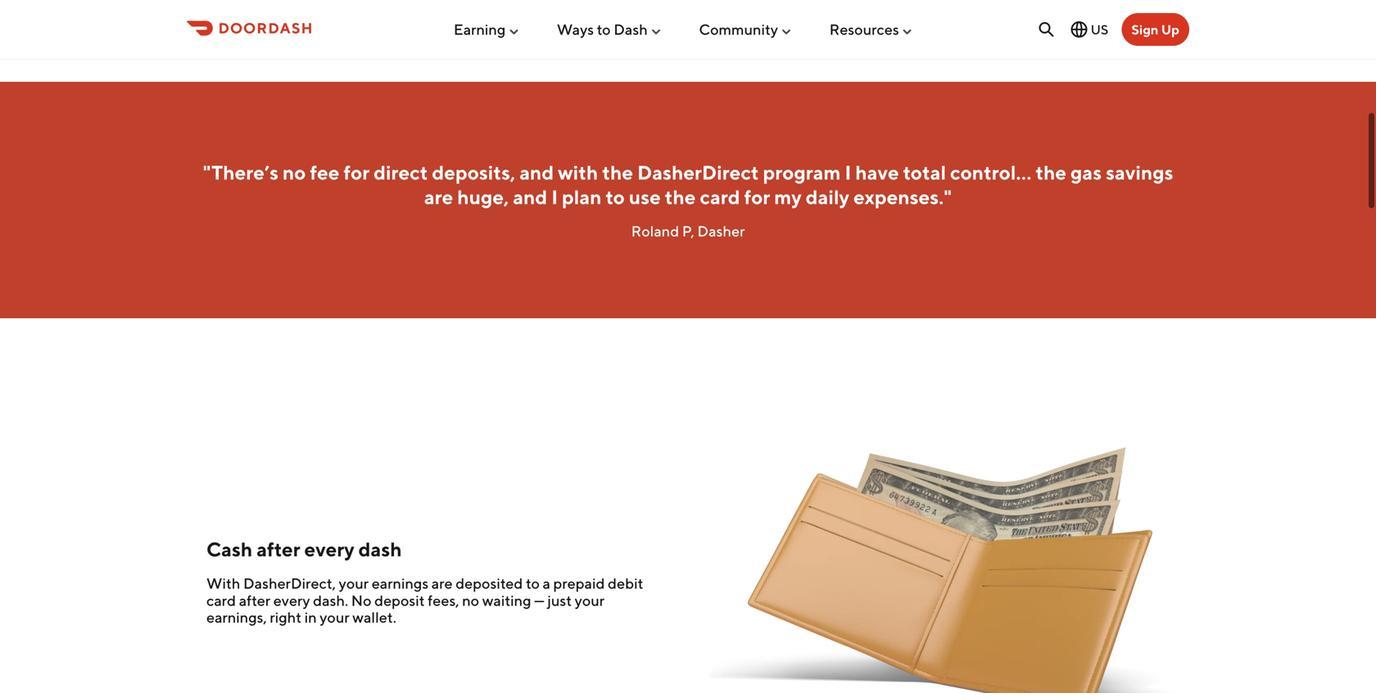 Task type: describe. For each thing, give the bounding box(es) containing it.
community link
[[699, 14, 793, 45]]

us
[[1091, 22, 1109, 37]]

to inside with dasherdirect, your earnings are deposited to a prepaid debit card after every dash. no deposit fees, no waiting — just your earnings, right in your wallet.
[[526, 575, 540, 593]]

wallet.
[[352, 609, 396, 627]]

use
[[629, 186, 661, 209]]

fees,
[[428, 592, 459, 610]]

dasherdirect
[[637, 161, 759, 184]]

ways to dash
[[557, 21, 648, 38]]

debit
[[608, 575, 643, 593]]

huge,
[[457, 186, 509, 209]]

earnings,
[[206, 609, 267, 627]]

1 horizontal spatial the
[[665, 186, 696, 209]]

no
[[351, 592, 371, 610]]

your right just
[[575, 592, 605, 610]]

0 vertical spatial i
[[845, 161, 851, 184]]

"there's
[[203, 161, 279, 184]]

with
[[206, 575, 240, 593]]

0 vertical spatial after
[[257, 538, 300, 562]]

sign
[[1131, 22, 1159, 37]]

control...
[[950, 161, 1032, 184]]

daily
[[806, 186, 849, 209]]

just
[[547, 592, 572, 610]]

cash after every dash
[[206, 538, 402, 562]]

with dasherdirect, your earnings are deposited to a prepaid debit card after every dash. no deposit fees, no waiting — just your earnings, right in your wallet.
[[206, 575, 643, 627]]

prepaid
[[553, 575, 605, 593]]

gas
[[1071, 161, 1102, 184]]

direct
[[374, 161, 428, 184]]

your right 'in'
[[320, 609, 350, 627]]

0 vertical spatial and
[[519, 161, 554, 184]]

are inside "there's no fee for direct deposits, and with the dasherdirect program i have total control... the gas savings are huge, and i plan to use the card for my daily expenses."
[[424, 186, 453, 209]]

deposit
[[374, 592, 425, 610]]

1 horizontal spatial for
[[744, 186, 770, 209]]

to inside "there's no fee for direct deposits, and with the dasherdirect program i have total control... the gas savings are huge, and i plan to use the card for my daily expenses."
[[606, 186, 625, 209]]

dash
[[614, 21, 648, 38]]

ways to dash link
[[557, 14, 662, 45]]

cash
[[206, 538, 253, 562]]

waiting
[[482, 592, 531, 610]]

resources link
[[829, 14, 914, 45]]

plan
[[562, 186, 602, 209]]

earning
[[454, 21, 506, 38]]

dx dasher direct cash image
[[698, 361, 1189, 694]]

dash.
[[313, 592, 348, 610]]

deposited
[[456, 575, 523, 593]]

deposits,
[[432, 161, 515, 184]]

card inside with dasherdirect, your earnings are deposited to a prepaid debit card after every dash. no deposit fees, no waiting — just your earnings, right in your wallet.
[[206, 592, 236, 610]]

up
[[1161, 22, 1180, 37]]

fee
[[310, 161, 340, 184]]

in
[[304, 609, 317, 627]]



Task type: locate. For each thing, give the bounding box(es) containing it.
1 horizontal spatial card
[[700, 186, 740, 209]]

every left dash. on the bottom left
[[273, 592, 310, 610]]

0 vertical spatial for
[[344, 161, 370, 184]]

and right the huge,
[[513, 186, 547, 209]]

0 vertical spatial every
[[304, 538, 354, 562]]

with
[[558, 161, 598, 184]]

every inside with dasherdirect, your earnings are deposited to a prepaid debit card after every dash. no deposit fees, no waiting — just your earnings, right in your wallet.
[[273, 592, 310, 610]]

to left the dash
[[597, 21, 611, 38]]

a
[[543, 575, 550, 593]]

1 vertical spatial and
[[513, 186, 547, 209]]

are inside with dasherdirect, your earnings are deposited to a prepaid debit card after every dash. no deposit fees, no waiting — just your earnings, right in your wallet.
[[431, 575, 453, 593]]

and
[[519, 161, 554, 184], [513, 186, 547, 209]]

1 vertical spatial every
[[273, 592, 310, 610]]

1 vertical spatial no
[[462, 592, 479, 610]]

to
[[597, 21, 611, 38], [606, 186, 625, 209], [526, 575, 540, 593]]

no left fee on the left top of page
[[283, 161, 306, 184]]

resources
[[829, 21, 899, 38]]

card inside "there's no fee for direct deposits, and with the dasherdirect program i have total control... the gas savings are huge, and i plan to use the card for my daily expenses."
[[700, 186, 740, 209]]

after inside with dasherdirect, your earnings are deposited to a prepaid debit card after every dash. no deposit fees, no waiting — just your earnings, right in your wallet.
[[239, 592, 270, 610]]

dasherdirect,
[[243, 575, 336, 593]]

after
[[257, 538, 300, 562], [239, 592, 270, 610]]

"there's no fee for direct deposits, and with the dasherdirect program i have total control... the gas savings are huge, and i plan to use the card for my daily expenses."
[[203, 161, 1173, 209]]

are down deposits,
[[424, 186, 453, 209]]

to left "use"
[[606, 186, 625, 209]]

the down dasherdirect in the top of the page
[[665, 186, 696, 209]]

total
[[903, 161, 946, 184]]

your up wallet.
[[339, 575, 369, 593]]

0 horizontal spatial the
[[602, 161, 633, 184]]

for right fee on the left top of page
[[344, 161, 370, 184]]

every left "dash"
[[304, 538, 354, 562]]

card
[[700, 186, 740, 209], [206, 592, 236, 610]]

community
[[699, 21, 778, 38]]

0 horizontal spatial card
[[206, 592, 236, 610]]

1 vertical spatial card
[[206, 592, 236, 610]]

0 horizontal spatial i
[[551, 186, 558, 209]]

1 horizontal spatial i
[[845, 161, 851, 184]]

roland p, dasher
[[631, 222, 745, 240]]

savings
[[1106, 161, 1173, 184]]

sign up button
[[1122, 13, 1189, 46]]

after up dasherdirect,
[[257, 538, 300, 562]]

p,
[[682, 222, 694, 240]]

no right fees,
[[462, 592, 479, 610]]

no
[[283, 161, 306, 184], [462, 592, 479, 610]]

the left gas
[[1036, 161, 1067, 184]]

i
[[845, 161, 851, 184], [551, 186, 558, 209]]

have
[[855, 161, 899, 184]]

2 horizontal spatial the
[[1036, 161, 1067, 184]]

are right earnings
[[431, 575, 453, 593]]

roland
[[631, 222, 679, 240]]

0 vertical spatial no
[[283, 161, 306, 184]]

after down cash
[[239, 592, 270, 610]]

card down dasherdirect in the top of the page
[[700, 186, 740, 209]]

to left a
[[526, 575, 540, 593]]

dasher
[[697, 222, 745, 240]]

0 vertical spatial to
[[597, 21, 611, 38]]

1 vertical spatial for
[[744, 186, 770, 209]]

your
[[339, 575, 369, 593], [575, 592, 605, 610], [320, 609, 350, 627]]

i left plan
[[551, 186, 558, 209]]

i left have
[[845, 161, 851, 184]]

dash
[[358, 538, 402, 562]]

my
[[774, 186, 802, 209]]

ways
[[557, 21, 594, 38]]

the up "use"
[[602, 161, 633, 184]]

0 horizontal spatial no
[[283, 161, 306, 184]]

0 vertical spatial card
[[700, 186, 740, 209]]

1 vertical spatial i
[[551, 186, 558, 209]]

card down cash
[[206, 592, 236, 610]]

globe line image
[[1069, 20, 1089, 39]]

are
[[424, 186, 453, 209], [431, 575, 453, 593]]

expenses."
[[853, 186, 952, 209]]

—
[[534, 592, 544, 610]]

no inside "there's no fee for direct deposits, and with the dasherdirect program i have total control... the gas savings are huge, and i plan to use the card for my daily expenses."
[[283, 161, 306, 184]]

no inside with dasherdirect, your earnings are deposited to a prepaid debit card after every dash. no deposit fees, no waiting — just your earnings, right in your wallet.
[[462, 592, 479, 610]]

and left with on the left of page
[[519, 161, 554, 184]]

right
[[270, 609, 302, 627]]

2 vertical spatial to
[[526, 575, 540, 593]]

1 vertical spatial to
[[606, 186, 625, 209]]

1 horizontal spatial no
[[462, 592, 479, 610]]

the
[[602, 161, 633, 184], [1036, 161, 1067, 184], [665, 186, 696, 209]]

for left my
[[744, 186, 770, 209]]

0 vertical spatial are
[[424, 186, 453, 209]]

sign up
[[1131, 22, 1180, 37]]

earning link
[[454, 14, 520, 45]]

0 horizontal spatial for
[[344, 161, 370, 184]]

for
[[344, 161, 370, 184], [744, 186, 770, 209]]

every
[[304, 538, 354, 562], [273, 592, 310, 610]]

1 vertical spatial are
[[431, 575, 453, 593]]

earnings
[[372, 575, 429, 593]]

program
[[763, 161, 841, 184]]

1 vertical spatial after
[[239, 592, 270, 610]]



Task type: vqa. For each thing, say whether or not it's contained in the screenshot.
the leftmost no
yes



